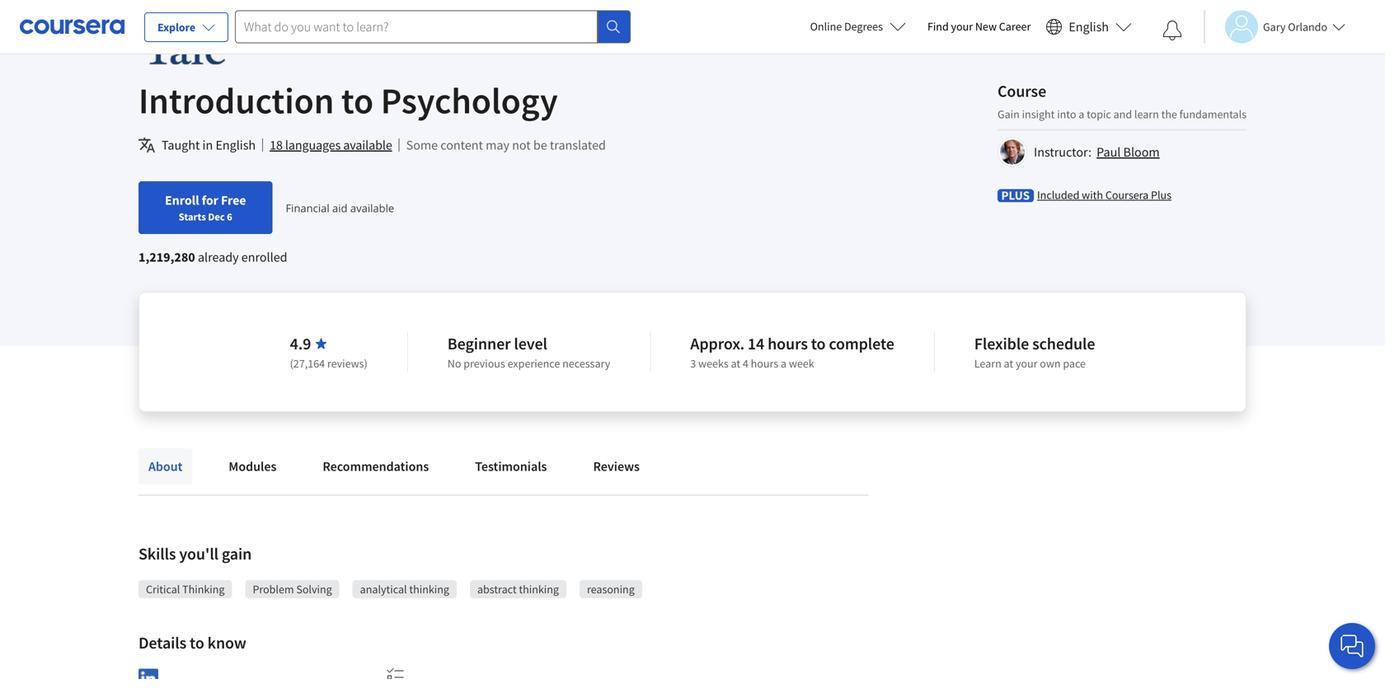 Task type: vqa. For each thing, say whether or not it's contained in the screenshot.
the careers
no



Task type: locate. For each thing, give the bounding box(es) containing it.
1 thinking from the left
[[409, 582, 449, 597]]

problem
[[253, 582, 294, 597]]

previous
[[464, 356, 505, 371]]

0 horizontal spatial to
[[190, 633, 204, 654]]

thinking
[[409, 582, 449, 597], [519, 582, 559, 597]]

at
[[731, 356, 741, 371], [1004, 356, 1014, 371]]

recommendations
[[323, 459, 429, 475]]

starts
[[179, 210, 206, 224]]

available down introduction to psychology
[[343, 137, 392, 153]]

0 horizontal spatial thinking
[[409, 582, 449, 597]]

analytical thinking
[[360, 582, 449, 597]]

yale university image
[[139, 29, 293, 66]]

a left week
[[781, 356, 787, 371]]

some content may not be translated
[[406, 137, 606, 153]]

reviews)
[[327, 356, 368, 371]]

1 horizontal spatial your
[[1016, 356, 1038, 371]]

1 vertical spatial your
[[1016, 356, 1038, 371]]

0 horizontal spatial a
[[781, 356, 787, 371]]

complete
[[829, 334, 895, 354]]

14
[[748, 334, 765, 354]]

free
[[221, 192, 246, 209]]

0 vertical spatial available
[[343, 137, 392, 153]]

find your new career link
[[920, 16, 1039, 37]]

thinking right analytical
[[409, 582, 449, 597]]

a inside course gain insight into a topic and learn the fundamentals
[[1079, 107, 1085, 122]]

to left know
[[190, 633, 204, 654]]

modules
[[229, 459, 277, 475]]

available inside button
[[343, 137, 392, 153]]

available right aid
[[350, 201, 394, 215]]

experience
[[508, 356, 560, 371]]

at inside 'approx. 14 hours to complete 3 weeks at 4 hours a week'
[[731, 356, 741, 371]]

learn
[[975, 356, 1002, 371]]

beginner
[[448, 334, 511, 354]]

into
[[1058, 107, 1077, 122]]

thinking
[[182, 582, 225, 597]]

1 horizontal spatial at
[[1004, 356, 1014, 371]]

enroll for free starts dec 6
[[165, 192, 246, 224]]

languages
[[285, 137, 341, 153]]

content
[[441, 137, 483, 153]]

1 horizontal spatial english
[[1069, 19, 1109, 35]]

chat with us image
[[1339, 633, 1366, 660]]

0 vertical spatial to
[[341, 78, 374, 123]]

find your new career
[[928, 19, 1031, 34]]

1,219,280
[[139, 249, 195, 266]]

1 horizontal spatial thinking
[[519, 582, 559, 597]]

paul
[[1097, 144, 1121, 160]]

1 vertical spatial available
[[350, 201, 394, 215]]

0 vertical spatial your
[[951, 19, 973, 34]]

your left own
[[1016, 356, 1038, 371]]

gary
[[1264, 19, 1286, 34]]

financial
[[286, 201, 330, 215]]

hours up week
[[768, 334, 808, 354]]

may
[[486, 137, 510, 153]]

hours right the '4'
[[751, 356, 779, 371]]

analytical
[[360, 582, 407, 597]]

orlando
[[1288, 19, 1328, 34]]

at right learn
[[1004, 356, 1014, 371]]

a inside 'approx. 14 hours to complete 3 weeks at 4 hours a week'
[[781, 356, 787, 371]]

plus
[[1151, 188, 1172, 202]]

your right find
[[951, 19, 973, 34]]

2 thinking from the left
[[519, 582, 559, 597]]

beginner level no previous experience necessary
[[448, 334, 611, 371]]

and
[[1114, 107, 1132, 122]]

instructor:
[[1034, 144, 1092, 160]]

at left the '4'
[[731, 356, 741, 371]]

you'll
[[179, 544, 219, 565]]

to for psychology
[[341, 78, 374, 123]]

fundamentals
[[1180, 107, 1247, 122]]

english right 'in'
[[216, 137, 256, 153]]

to up 18 languages available button
[[341, 78, 374, 123]]

coursera image
[[20, 13, 125, 40]]

testimonials link
[[465, 449, 557, 485]]

to inside 'approx. 14 hours to complete 3 weeks at 4 hours a week'
[[811, 334, 826, 354]]

2 horizontal spatial to
[[811, 334, 826, 354]]

taught
[[162, 137, 200, 153]]

0 vertical spatial english
[[1069, 19, 1109, 35]]

3
[[691, 356, 696, 371]]

4.9
[[290, 334, 311, 354]]

english right career
[[1069, 19, 1109, 35]]

to up week
[[811, 334, 826, 354]]

coursera
[[1106, 188, 1149, 202]]

approx. 14 hours to complete 3 weeks at 4 hours a week
[[691, 334, 895, 371]]

2 vertical spatial to
[[190, 633, 204, 654]]

2 at from the left
[[1004, 356, 1014, 371]]

a right into
[[1079, 107, 1085, 122]]

online degrees
[[810, 19, 883, 34]]

taught in english
[[162, 137, 256, 153]]

thinking for abstract thinking
[[519, 582, 559, 597]]

introduction to psychology
[[139, 78, 558, 123]]

1 vertical spatial a
[[781, 356, 787, 371]]

None search field
[[235, 10, 631, 43]]

0 horizontal spatial at
[[731, 356, 741, 371]]

at inside flexible schedule learn at your own pace
[[1004, 356, 1014, 371]]

available for 18 languages available
[[343, 137, 392, 153]]

career
[[999, 19, 1031, 34]]

english button
[[1039, 0, 1139, 54]]

thinking right abstract
[[519, 582, 559, 597]]

0 vertical spatial a
[[1079, 107, 1085, 122]]

1 at from the left
[[731, 356, 741, 371]]

necessary
[[563, 356, 611, 371]]

approx.
[[691, 334, 745, 354]]

for
[[202, 192, 218, 209]]

psychology
[[381, 78, 558, 123]]

dec
[[208, 210, 225, 224]]

0 horizontal spatial english
[[216, 137, 256, 153]]

a
[[1079, 107, 1085, 122], [781, 356, 787, 371]]

financial aid available
[[286, 201, 394, 215]]

1 vertical spatial to
[[811, 334, 826, 354]]

in
[[203, 137, 213, 153]]

some
[[406, 137, 438, 153]]

abstract thinking
[[477, 582, 559, 597]]

your
[[951, 19, 973, 34], [1016, 356, 1038, 371]]

1 horizontal spatial a
[[1079, 107, 1085, 122]]

0 vertical spatial hours
[[768, 334, 808, 354]]

1 horizontal spatial to
[[341, 78, 374, 123]]



Task type: describe. For each thing, give the bounding box(es) containing it.
insight
[[1022, 107, 1055, 122]]

(27,164 reviews)
[[290, 356, 368, 371]]

paul bloom image
[[1000, 140, 1025, 165]]

new
[[976, 19, 997, 34]]

coursera plus image
[[998, 189, 1034, 202]]

schedule
[[1033, 334, 1096, 354]]

english inside button
[[1069, 19, 1109, 35]]

aid
[[332, 201, 348, 215]]

course gain insight into a topic and learn the fundamentals
[[998, 81, 1247, 122]]

available for financial aid available
[[350, 201, 394, 215]]

flexible schedule learn at your own pace
[[975, 334, 1096, 371]]

instructor: paul bloom
[[1034, 144, 1160, 160]]

online
[[810, 19, 842, 34]]

1 vertical spatial hours
[[751, 356, 779, 371]]

week
[[789, 356, 815, 371]]

online degrees button
[[797, 8, 920, 45]]

flexible
[[975, 334, 1029, 354]]

details
[[139, 633, 187, 654]]

explore
[[158, 20, 195, 35]]

(27,164
[[290, 356, 325, 371]]

enrolled
[[241, 249, 287, 266]]

critical thinking
[[146, 582, 225, 597]]

1 vertical spatial english
[[216, 137, 256, 153]]

course
[[998, 81, 1047, 101]]

1,219,280 already enrolled
[[139, 249, 287, 266]]

translated
[[550, 137, 606, 153]]

18 languages available
[[270, 137, 392, 153]]

not
[[512, 137, 531, 153]]

learn
[[1135, 107, 1159, 122]]

the
[[1162, 107, 1178, 122]]

to for know
[[190, 633, 204, 654]]

financial aid available button
[[286, 201, 394, 215]]

gain
[[998, 107, 1020, 122]]

testimonials
[[475, 459, 547, 475]]

18
[[270, 137, 283, 153]]

gary orlando button
[[1204, 10, 1346, 43]]

no
[[448, 356, 461, 371]]

6
[[227, 210, 232, 224]]

solving
[[296, 582, 332, 597]]

included with coursera plus link
[[1038, 187, 1172, 203]]

gain
[[222, 544, 252, 565]]

thinking for analytical thinking
[[409, 582, 449, 597]]

recommendations link
[[313, 449, 439, 485]]

your inside flexible schedule learn at your own pace
[[1016, 356, 1038, 371]]

reasoning
[[587, 582, 635, 597]]

skills you'll gain
[[139, 544, 252, 565]]

own
[[1040, 356, 1061, 371]]

gary orlando
[[1264, 19, 1328, 34]]

18 languages available button
[[270, 135, 392, 155]]

explore button
[[144, 12, 228, 42]]

paul bloom link
[[1097, 144, 1160, 160]]

introduction
[[139, 78, 334, 123]]

show notifications image
[[1163, 21, 1183, 40]]

reviews
[[593, 459, 640, 475]]

problem solving
[[253, 582, 332, 597]]

What do you want to learn? text field
[[235, 10, 598, 43]]

degrees
[[845, 19, 883, 34]]

details to know
[[139, 633, 246, 654]]

reviews link
[[583, 449, 650, 485]]

find
[[928, 19, 949, 34]]

critical
[[146, 582, 180, 597]]

topic
[[1087, 107, 1112, 122]]

pace
[[1063, 356, 1086, 371]]

modules link
[[219, 449, 286, 485]]

bloom
[[1124, 144, 1160, 160]]

skills
[[139, 544, 176, 565]]

included
[[1038, 188, 1080, 202]]

4
[[743, 356, 749, 371]]

be
[[534, 137, 547, 153]]

enroll
[[165, 192, 199, 209]]

with
[[1082, 188, 1104, 202]]

weeks
[[699, 356, 729, 371]]

about
[[148, 459, 183, 475]]

0 horizontal spatial your
[[951, 19, 973, 34]]

level
[[514, 334, 547, 354]]

already
[[198, 249, 239, 266]]

included with coursera plus
[[1038, 188, 1172, 202]]



